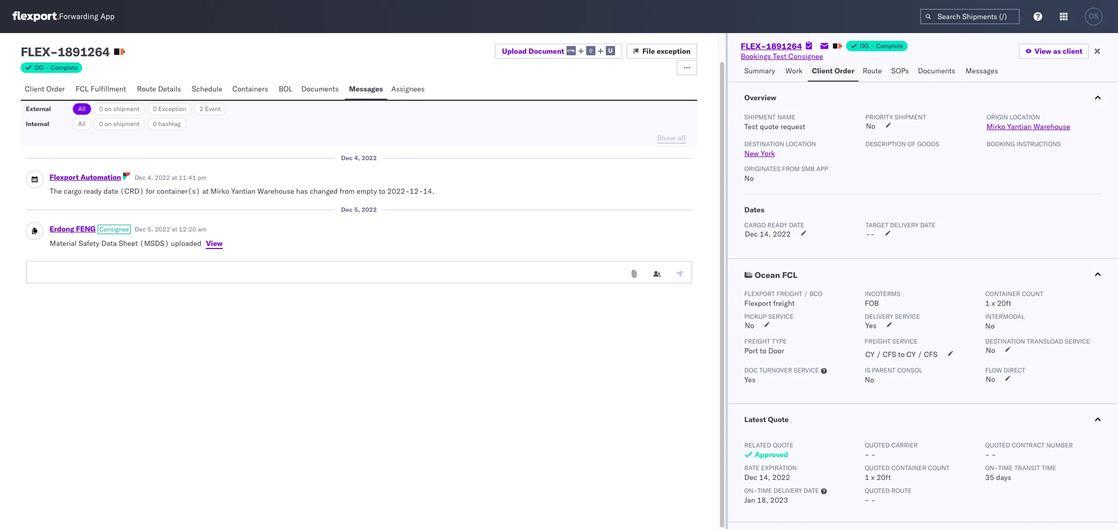 Task type: vqa. For each thing, say whether or not it's contained in the screenshot.
'File' related to Customs Billing Packet
no



Task type: describe. For each thing, give the bounding box(es) containing it.
dec for dec 5, 2022 at 12:20 am
[[135, 226, 146, 233]]

summary button
[[741, 62, 782, 82]]

view inside button
[[1036, 47, 1052, 56]]

bol button
[[275, 80, 297, 100]]

(crd)
[[120, 187, 144, 196]]

1 horizontal spatial test
[[774, 52, 787, 61]]

flex - 1891264
[[21, 44, 110, 59]]

latest
[[745, 415, 767, 425]]

bookings test consignee link
[[741, 51, 824, 62]]

erdong
[[50, 225, 74, 234]]

originates
[[745, 165, 781, 173]]

1 horizontal spatial fcl
[[783, 270, 798, 280]]

os button
[[1083, 5, 1107, 28]]

work
[[786, 66, 803, 76]]

0 horizontal spatial view
[[206, 239, 223, 248]]

contract
[[1013, 442, 1046, 450]]

1 horizontal spatial ready
[[768, 221, 788, 229]]

0 vertical spatial 14,
[[760, 230, 772, 239]]

material
[[50, 239, 77, 248]]

route button
[[859, 62, 888, 82]]

upload
[[503, 46, 527, 56]]

document
[[529, 46, 565, 56]]

0 vertical spatial dg - complete
[[861, 42, 904, 50]]

bol
[[279, 84, 293, 94]]

parent
[[873, 367, 896, 375]]

incoterms
[[865, 290, 901, 298]]

booking
[[987, 140, 1016, 148]]

all for internal
[[78, 120, 86, 128]]

to for cy / cfs to cy / cfs
[[899, 350, 905, 360]]

0 on shipment for 0 exception
[[99, 105, 140, 113]]

feng
[[76, 225, 96, 234]]

cy / cfs to cy / cfs
[[866, 350, 938, 360]]

goods
[[918, 140, 940, 148]]

containers
[[233, 84, 268, 94]]

2022 inside quoted contract number - - rate expiration dec 14, 2022
[[773, 473, 791, 483]]

0 exception
[[153, 105, 186, 113]]

route for route
[[863, 66, 883, 76]]

bookings
[[741, 52, 772, 61]]

1 cy from the left
[[866, 350, 875, 360]]

2 event
[[200, 105, 221, 113]]

time for on-time delivery date
[[758, 487, 773, 495]]

no inside 'originates from smb app no'
[[745, 174, 754, 183]]

2022 for dec 4, 2022 at 11:41 pm
[[155, 174, 170, 182]]

work button
[[782, 62, 808, 82]]

destination transload service
[[986, 338, 1091, 346]]

route
[[892, 487, 912, 495]]

0 horizontal spatial documents button
[[297, 80, 345, 100]]

port
[[745, 347, 759, 356]]

booking instructions
[[987, 140, 1062, 148]]

cargo ready date
[[745, 221, 805, 229]]

service up service
[[896, 313, 921, 321]]

4, for dec 4, 2022 at 11:41 pm
[[147, 174, 153, 182]]

Search Shipments (/) text field
[[921, 9, 1021, 24]]

sheet
[[119, 239, 138, 248]]

summary
[[745, 66, 776, 76]]

0 horizontal spatial to
[[379, 187, 386, 196]]

dec for dec 14, 2022
[[745, 230, 758, 239]]

count inside the quoted container count 1 x 20ft
[[929, 465, 950, 472]]

overview
[[745, 93, 777, 102]]

2 horizontal spatial time
[[1043, 465, 1057, 472]]

2022-
[[388, 187, 410, 196]]

freight for freight type port to door
[[745, 338, 771, 346]]

originates from smb app no
[[745, 165, 829, 183]]

flexport for flexport automation
[[50, 173, 79, 182]]

intermodal
[[986, 313, 1026, 321]]

time for on-time transit time 35 days
[[999, 465, 1014, 472]]

1 vertical spatial freight
[[774, 299, 795, 308]]

dec 4, 2022 at 11:41 pm
[[135, 174, 207, 182]]

intermodal no
[[986, 313, 1026, 331]]

shipment for 0 hashtag
[[113, 120, 140, 128]]

0 vertical spatial delivery
[[891, 221, 919, 229]]

1 horizontal spatial messages button
[[962, 62, 1005, 82]]

ocean fcl
[[755, 270, 798, 280]]

quote inside shipment name test quote request
[[761, 122, 779, 131]]

1 horizontal spatial documents button
[[915, 62, 962, 82]]

new
[[745, 149, 759, 158]]

14, inside quoted contract number - - rate expiration dec 14, 2022
[[760, 473, 771, 483]]

0 horizontal spatial 1891264
[[58, 44, 110, 59]]

dec 4, 2022
[[341, 154, 377, 162]]

priority
[[866, 113, 894, 121]]

flexport. image
[[12, 11, 59, 22]]

quoted for quoted container count 1 x 20ft
[[865, 465, 891, 472]]

name
[[778, 113, 796, 121]]

for
[[146, 187, 155, 196]]

external
[[26, 105, 51, 113]]

1 vertical spatial client
[[25, 84, 44, 94]]

0 horizontal spatial client order
[[25, 84, 65, 94]]

approved
[[755, 451, 789, 460]]

quoted for quoted contract number - - rate expiration dec 14, 2022
[[986, 442, 1011, 450]]

of
[[908, 140, 916, 148]]

1 vertical spatial dg
[[35, 64, 44, 71]]

file exception
[[643, 47, 691, 56]]

related
[[745, 442, 772, 450]]

on-time delivery date
[[745, 487, 820, 495]]

flex
[[21, 44, 50, 59]]

all button for internal
[[72, 118, 91, 130]]

event
[[205, 105, 221, 113]]

1 vertical spatial yes
[[745, 376, 756, 385]]

2 vertical spatial flexport
[[745, 299, 772, 308]]

2 horizontal spatial /
[[918, 350, 923, 360]]

from inside 'originates from smb app no'
[[783, 165, 800, 173]]

destination for service
[[986, 338, 1026, 346]]

flexport automation button
[[50, 173, 121, 182]]

1 horizontal spatial complete
[[877, 42, 904, 50]]

dec 5, 2022
[[341, 206, 377, 214]]

cargo
[[745, 221, 766, 229]]

no down the priority
[[867, 122, 876, 131]]

location for yantian
[[1011, 113, 1041, 121]]

messages for rightmost messages button
[[966, 66, 999, 76]]

assignees
[[392, 84, 425, 94]]

delivery service
[[865, 313, 921, 321]]

at for erdong feng
[[172, 226, 177, 233]]

bco
[[810, 290, 823, 298]]

description of goods
[[866, 140, 940, 148]]

route for route details
[[137, 84, 156, 94]]

1 horizontal spatial /
[[877, 350, 882, 360]]

mirko yantian warehouse link
[[987, 122, 1071, 131]]

safety
[[79, 239, 99, 248]]

on for 0 exception
[[105, 105, 112, 113]]

1 horizontal spatial client
[[813, 66, 833, 76]]

service
[[893, 338, 918, 346]]

quoted carrier - -
[[865, 442, 919, 460]]

consignee for erdong feng consignee
[[99, 226, 129, 233]]

exception
[[158, 105, 186, 113]]

details
[[158, 84, 181, 94]]

is
[[865, 367, 871, 375]]

12:20
[[179, 226, 196, 233]]

the
[[50, 187, 62, 196]]

1 vertical spatial delivery
[[774, 487, 803, 495]]

origin location mirko yantian warehouse
[[987, 113, 1071, 131]]

no inside intermodal no
[[986, 322, 995, 331]]

upload document
[[503, 46, 565, 56]]

dec inside quoted contract number - - rate expiration dec 14, 2022
[[745, 473, 758, 483]]

dec for dec 4, 2022 at 11:41 pm
[[135, 174, 146, 182]]

freight service
[[865, 338, 918, 346]]

service right "turnover" on the right bottom of page
[[794, 367, 820, 375]]

1 vertical spatial at
[[202, 187, 209, 196]]

0 horizontal spatial dg - complete
[[35, 64, 78, 71]]

route details
[[137, 84, 181, 94]]

all for external
[[78, 105, 86, 113]]

dec 14, 2022
[[745, 230, 791, 239]]

1 vertical spatial documents
[[302, 84, 339, 94]]

bookings test consignee
[[741, 52, 824, 61]]

0 horizontal spatial app
[[100, 12, 115, 21]]

0 vertical spatial freight
[[777, 290, 803, 298]]

2 cy from the left
[[907, 350, 917, 360]]

4, for dec 4, 2022
[[355, 154, 360, 162]]

instructions
[[1017, 140, 1062, 148]]



Task type: locate. For each thing, give the bounding box(es) containing it.
count inside container count 1 x 20ft
[[1023, 290, 1044, 298]]

shipment
[[113, 105, 140, 113], [895, 113, 927, 121], [113, 120, 140, 128]]

2 all button from the top
[[72, 118, 91, 130]]

dec for dec 4, 2022
[[341, 154, 353, 162]]

ocean
[[755, 270, 781, 280]]

0 vertical spatial client order
[[813, 66, 855, 76]]

documents button right bol
[[297, 80, 345, 100]]

quote down shipment
[[761, 122, 779, 131]]

0 horizontal spatial client
[[25, 84, 44, 94]]

destination for new
[[745, 140, 785, 148]]

messages left assignees
[[349, 84, 383, 94]]

5, up the (msds)
[[147, 226, 153, 233]]

1 0 on shipment from the top
[[99, 105, 140, 113]]

dec 5, 2022 at 12:20 am
[[135, 226, 206, 233]]

2 horizontal spatial to
[[899, 350, 905, 360]]

consignee for bookings test consignee
[[789, 52, 824, 61]]

0 vertical spatial destination
[[745, 140, 785, 148]]

5, for dec 5, 2022
[[355, 206, 360, 214]]

documents
[[919, 66, 956, 76], [302, 84, 339, 94]]

client up external
[[25, 84, 44, 94]]

0 horizontal spatial messages
[[349, 84, 383, 94]]

quoted down quoted carrier - -
[[865, 465, 891, 472]]

1 vertical spatial view
[[206, 239, 223, 248]]

all button for external
[[72, 103, 91, 115]]

1891264 down forwarding app
[[58, 44, 110, 59]]

1 horizontal spatial yes
[[866, 321, 877, 331]]

route left sops
[[863, 66, 883, 76]]

quoted for quoted carrier - -
[[865, 442, 891, 450]]

/ up consol
[[918, 350, 923, 360]]

x down container
[[992, 299, 996, 308]]

data
[[101, 239, 117, 248]]

dg - complete up route button
[[861, 42, 904, 50]]

quote
[[768, 415, 789, 425]]

0 vertical spatial app
[[100, 12, 115, 21]]

service
[[769, 313, 794, 321], [896, 313, 921, 321], [1066, 338, 1091, 346], [794, 367, 820, 375]]

yes down doc
[[745, 376, 756, 385]]

1 vertical spatial app
[[817, 165, 829, 173]]

/
[[805, 290, 809, 298], [877, 350, 882, 360], [918, 350, 923, 360]]

on-time transit time 35 days
[[986, 465, 1057, 483]]

delivery up 2023
[[774, 487, 803, 495]]

has
[[296, 187, 308, 196]]

quoted for quoted route - -
[[865, 487, 891, 495]]

0 vertical spatial dg
[[861, 42, 870, 50]]

flex-
[[741, 41, 767, 51]]

0 vertical spatial 0 on shipment
[[99, 105, 140, 113]]

messages for the leftmost messages button
[[349, 84, 383, 94]]

freight for freight service
[[865, 338, 891, 346]]

2022 up for
[[155, 174, 170, 182]]

fob
[[865, 299, 880, 308]]

/ left bco
[[805, 290, 809, 298]]

0 vertical spatial test
[[774, 52, 787, 61]]

1 vertical spatial client order
[[25, 84, 65, 94]]

2 freight from the left
[[865, 338, 891, 346]]

1 all button from the top
[[72, 103, 91, 115]]

0 vertical spatial 1
[[986, 299, 991, 308]]

0 vertical spatial location
[[1011, 113, 1041, 121]]

warehouse inside origin location mirko yantian warehouse
[[1034, 122, 1071, 131]]

freight down ocean fcl
[[777, 290, 803, 298]]

flexport automation
[[50, 173, 121, 182]]

0 vertical spatial mirko
[[987, 122, 1006, 131]]

doc turnover service
[[745, 367, 820, 375]]

no up flow
[[987, 346, 996, 355]]

from left smb
[[783, 165, 800, 173]]

latest quote button
[[728, 405, 1119, 436]]

0 horizontal spatial order
[[46, 84, 65, 94]]

messages up origin
[[966, 66, 999, 76]]

consignee inside erdong feng consignee
[[99, 226, 129, 233]]

1 vertical spatial consignee
[[99, 226, 129, 233]]

1 horizontal spatial 1
[[986, 299, 991, 308]]

messages button left assignees
[[345, 80, 387, 100]]

mirko right container(s)
[[211, 187, 229, 196]]

0 vertical spatial yes
[[866, 321, 877, 331]]

1 vertical spatial ready
[[768, 221, 788, 229]]

1 vertical spatial quote
[[773, 442, 794, 450]]

1 horizontal spatial consignee
[[789, 52, 824, 61]]

quoted left contract
[[986, 442, 1011, 450]]

consignee
[[789, 52, 824, 61], [99, 226, 129, 233]]

pickup
[[745, 313, 767, 321]]

4, up for
[[147, 174, 153, 182]]

dg - complete down the flex - 1891264
[[35, 64, 78, 71]]

freight up 'pickup service'
[[774, 299, 795, 308]]

documents button up overview button
[[915, 62, 962, 82]]

transit
[[1015, 465, 1041, 472]]

1 vertical spatial 1
[[865, 473, 870, 483]]

to down service
[[899, 350, 905, 360]]

time
[[999, 465, 1014, 472], [1043, 465, 1057, 472], [758, 487, 773, 495]]

door
[[769, 347, 785, 356]]

on- inside the 'on-time transit time 35 days'
[[986, 465, 999, 472]]

2022 down expiration
[[773, 473, 791, 483]]

forwarding
[[59, 12, 98, 21]]

1 vertical spatial messages
[[349, 84, 383, 94]]

route inside button
[[863, 66, 883, 76]]

quoted left the "route"
[[865, 487, 891, 495]]

no
[[867, 122, 876, 131], [745, 174, 754, 183], [745, 321, 755, 331], [986, 322, 995, 331], [987, 346, 996, 355], [987, 375, 996, 384], [865, 376, 875, 385]]

all button down the fcl fulfillment button
[[72, 118, 91, 130]]

at left 12:20
[[172, 226, 177, 233]]

messages button
[[962, 62, 1005, 82], [345, 80, 387, 100]]

on- up "jan" in the right bottom of the page
[[745, 487, 758, 495]]

0 vertical spatial ready
[[84, 187, 102, 196]]

2022 up empty
[[362, 154, 377, 162]]

at down pm
[[202, 187, 209, 196]]

view left the as
[[1036, 47, 1052, 56]]

1 horizontal spatial 5,
[[355, 206, 360, 214]]

test down the flex-1891264 link
[[774, 52, 787, 61]]

internal
[[26, 120, 49, 128]]

35
[[986, 473, 995, 483]]

latest quote
[[745, 415, 789, 425]]

0 horizontal spatial delivery
[[774, 487, 803, 495]]

0 vertical spatial all button
[[72, 103, 91, 115]]

flow
[[986, 367, 1003, 375]]

1 cfs from the left
[[883, 350, 897, 360]]

on down fulfillment
[[105, 105, 112, 113]]

delivery right 'target' on the top right of the page
[[891, 221, 919, 229]]

on down the fcl fulfillment button
[[105, 120, 112, 128]]

mirko inside origin location mirko yantian warehouse
[[987, 122, 1006, 131]]

destination up york
[[745, 140, 785, 148]]

2022 for dec 14, 2022
[[773, 230, 791, 239]]

0 horizontal spatial mirko
[[211, 187, 229, 196]]

0 horizontal spatial cfs
[[883, 350, 897, 360]]

1 horizontal spatial 20ft
[[998, 299, 1012, 308]]

direct
[[1005, 367, 1026, 375]]

1 vertical spatial all button
[[72, 118, 91, 130]]

yes down delivery
[[866, 321, 877, 331]]

quoted container count 1 x 20ft
[[865, 465, 950, 483]]

2022 up the (msds)
[[155, 226, 170, 233]]

consignee up data
[[99, 226, 129, 233]]

quoted inside the quoted container count 1 x 20ft
[[865, 465, 891, 472]]

0 horizontal spatial on-
[[745, 487, 758, 495]]

--
[[867, 230, 876, 239]]

consol
[[898, 367, 923, 375]]

from left empty
[[340, 187, 355, 196]]

shipment
[[745, 113, 776, 121]]

1 vertical spatial flexport
[[745, 290, 776, 298]]

to right empty
[[379, 187, 386, 196]]

0 horizontal spatial documents
[[302, 84, 339, 94]]

warehouse left the has
[[258, 187, 294, 196]]

app right smb
[[817, 165, 829, 173]]

1 vertical spatial x
[[872, 473, 875, 483]]

time right transit
[[1043, 465, 1057, 472]]

priority shipment
[[866, 113, 927, 121]]

dec for dec 5, 2022
[[341, 206, 353, 214]]

client order button right work
[[808, 62, 859, 82]]

0 vertical spatial complete
[[877, 42, 904, 50]]

quoted inside quoted carrier - -
[[865, 442, 891, 450]]

1 horizontal spatial route
[[863, 66, 883, 76]]

0 horizontal spatial ready
[[84, 187, 102, 196]]

1 horizontal spatial dg - complete
[[861, 42, 904, 50]]

freight inside freight type port to door
[[745, 338, 771, 346]]

service down the flexport freight / bco flexport freight
[[769, 313, 794, 321]]

1 horizontal spatial delivery
[[891, 221, 919, 229]]

20ft down container
[[998, 299, 1012, 308]]

on for 0 hashtag
[[105, 120, 112, 128]]

ready down flexport automation "button"
[[84, 187, 102, 196]]

5, for dec 5, 2022 at 12:20 am
[[147, 226, 153, 233]]

x inside the quoted container count 1 x 20ft
[[872, 473, 875, 483]]

1 vertical spatial 0 on shipment
[[99, 120, 140, 128]]

2 all from the top
[[78, 120, 86, 128]]

0 vertical spatial quote
[[761, 122, 779, 131]]

1891264 up bookings test consignee
[[767, 41, 803, 51]]

flow direct
[[986, 367, 1026, 375]]

order up external
[[46, 84, 65, 94]]

20ft inside the quoted container count 1 x 20ft
[[877, 473, 892, 483]]

0 horizontal spatial yantian
[[231, 187, 256, 196]]

yantian inside origin location mirko yantian warehouse
[[1008, 122, 1033, 131]]

documents up overview button
[[919, 66, 956, 76]]

schedule button
[[188, 80, 228, 100]]

destination inside destination location new york
[[745, 140, 785, 148]]

0 horizontal spatial warehouse
[[258, 187, 294, 196]]

2 cfs from the left
[[925, 350, 938, 360]]

0 horizontal spatial freight
[[745, 338, 771, 346]]

0 vertical spatial 5,
[[355, 206, 360, 214]]

0 hashtag
[[153, 120, 181, 128]]

no inside is parent consol no
[[865, 376, 875, 385]]

uploaded
[[171, 239, 202, 248]]

0 horizontal spatial from
[[340, 187, 355, 196]]

freight down delivery
[[865, 338, 891, 346]]

messages button up origin
[[962, 62, 1005, 82]]

view button
[[206, 238, 223, 249]]

14, down the cargo ready date
[[760, 230, 772, 239]]

x up the quoted route - -
[[872, 473, 875, 483]]

1 vertical spatial on-
[[745, 487, 758, 495]]

shipment for 0 exception
[[113, 105, 140, 113]]

york
[[761, 149, 776, 158]]

0 horizontal spatial yes
[[745, 376, 756, 385]]

consignee up work
[[789, 52, 824, 61]]

18,
[[758, 496, 769, 505]]

location inside origin location mirko yantian warehouse
[[1011, 113, 1041, 121]]

0 vertical spatial on
[[105, 105, 112, 113]]

0 vertical spatial documents
[[919, 66, 956, 76]]

mirko down origin
[[987, 122, 1006, 131]]

route inside button
[[137, 84, 156, 94]]

complete down the flex - 1891264
[[51, 64, 78, 71]]

0 vertical spatial messages
[[966, 66, 999, 76]]

0 horizontal spatial messages button
[[345, 80, 387, 100]]

1 horizontal spatial to
[[761, 347, 767, 356]]

no down is
[[865, 376, 875, 385]]

to inside freight type port to door
[[761, 347, 767, 356]]

test inside shipment name test quote request
[[745, 122, 759, 131]]

view down am
[[206, 239, 223, 248]]

2022 for dec 4, 2022
[[362, 154, 377, 162]]

1 inside the quoted container count 1 x 20ft
[[865, 473, 870, 483]]

0 vertical spatial view
[[1036, 47, 1052, 56]]

origin
[[987, 113, 1009, 121]]

related quote
[[745, 442, 794, 450]]

containers button
[[228, 80, 275, 100]]

14, down rate
[[760, 473, 771, 483]]

1 on from the top
[[105, 105, 112, 113]]

dg down flex
[[35, 64, 44, 71]]

flexport up pickup
[[745, 299, 772, 308]]

sops button
[[888, 62, 915, 82]]

client
[[1064, 47, 1083, 56]]

/ up parent
[[877, 350, 882, 360]]

None text field
[[26, 261, 693, 284]]

0 horizontal spatial 5,
[[147, 226, 153, 233]]

1 up the quoted route - -
[[865, 473, 870, 483]]

quoted inside quoted contract number - - rate expiration dec 14, 2022
[[986, 442, 1011, 450]]

new york link
[[745, 149, 776, 158]]

1 inside container count 1 x 20ft
[[986, 299, 991, 308]]

flexport up the
[[50, 173, 79, 182]]

os
[[1090, 12, 1100, 20]]

0 horizontal spatial fcl
[[76, 84, 89, 94]]

flexport down ocean
[[745, 290, 776, 298]]

ready up dec 14, 2022
[[768, 221, 788, 229]]

doc
[[745, 367, 758, 375]]

on- for on-time delivery date
[[745, 487, 758, 495]]

time up days
[[999, 465, 1014, 472]]

freight type port to door
[[745, 338, 787, 356]]

client order button up external
[[21, 80, 72, 100]]

1 vertical spatial complete
[[51, 64, 78, 71]]

0 vertical spatial route
[[863, 66, 883, 76]]

0 on shipment for 0 hashtag
[[99, 120, 140, 128]]

client order right work button on the top of page
[[813, 66, 855, 76]]

quote up approved
[[773, 442, 794, 450]]

1 horizontal spatial time
[[999, 465, 1014, 472]]

1 vertical spatial yantian
[[231, 187, 256, 196]]

target
[[866, 221, 889, 229]]

1 horizontal spatial cfs
[[925, 350, 938, 360]]

delivery
[[865, 313, 894, 321]]

flexport for flexport freight / bco flexport freight
[[745, 290, 776, 298]]

20ft inside container count 1 x 20ft
[[998, 299, 1012, 308]]

client order button
[[808, 62, 859, 82], [21, 80, 72, 100]]

0 vertical spatial warehouse
[[1034, 122, 1071, 131]]

location for york
[[786, 140, 817, 148]]

dg
[[861, 42, 870, 50], [35, 64, 44, 71]]

service right transload
[[1066, 338, 1091, 346]]

on- for on-time transit time 35 days
[[986, 465, 999, 472]]

1 horizontal spatial warehouse
[[1034, 122, 1071, 131]]

0 vertical spatial consignee
[[789, 52, 824, 61]]

at for flexport automation
[[172, 174, 177, 182]]

0 horizontal spatial 1
[[865, 473, 870, 483]]

documents right bol 'button'
[[302, 84, 339, 94]]

1 vertical spatial all
[[78, 120, 86, 128]]

1 horizontal spatial x
[[992, 299, 996, 308]]

order for client order "button" to the left
[[46, 84, 65, 94]]

(msds)
[[140, 239, 169, 248]]

1 all from the top
[[78, 105, 86, 113]]

dg up route button
[[861, 42, 870, 50]]

11:41
[[179, 174, 196, 182]]

type
[[773, 338, 787, 346]]

to for freight type port to door
[[761, 347, 767, 356]]

0 vertical spatial client
[[813, 66, 833, 76]]

fcl fulfillment button
[[72, 80, 133, 100]]

count
[[1023, 290, 1044, 298], [929, 465, 950, 472]]

no down the originates
[[745, 174, 754, 183]]

cy down service
[[907, 350, 917, 360]]

all button down the fcl fulfillment
[[72, 103, 91, 115]]

on
[[105, 105, 112, 113], [105, 120, 112, 128]]

dates
[[745, 205, 765, 215]]

quoted inside the quoted route - -
[[865, 487, 891, 495]]

target delivery date
[[866, 221, 936, 229]]

1 vertical spatial 5,
[[147, 226, 153, 233]]

1 horizontal spatial 1891264
[[767, 41, 803, 51]]

freight
[[777, 290, 803, 298], [774, 299, 795, 308]]

5,
[[355, 206, 360, 214], [147, 226, 153, 233]]

1 horizontal spatial client order button
[[808, 62, 859, 82]]

client order up external
[[25, 84, 65, 94]]

destination location new york
[[745, 140, 817, 158]]

1 vertical spatial mirko
[[211, 187, 229, 196]]

0 horizontal spatial client order button
[[21, 80, 72, 100]]

order for the rightmost client order "button"
[[835, 66, 855, 76]]

no down flow
[[987, 375, 996, 384]]

app inside 'originates from smb app no'
[[817, 165, 829, 173]]

order left route button
[[835, 66, 855, 76]]

2022 for dec 5, 2022
[[362, 206, 377, 214]]

app
[[100, 12, 115, 21], [817, 165, 829, 173]]

x inside container count 1 x 20ft
[[992, 299, 996, 308]]

2022 down empty
[[362, 206, 377, 214]]

1 horizontal spatial client order
[[813, 66, 855, 76]]

location inside destination location new york
[[786, 140, 817, 148]]

1 freight from the left
[[745, 338, 771, 346]]

2022 for dec 5, 2022 at 12:20 am
[[155, 226, 170, 233]]

on-
[[986, 465, 999, 472], [745, 487, 758, 495]]

ready
[[84, 187, 102, 196], [768, 221, 788, 229]]

days
[[997, 473, 1012, 483]]

app right forwarding
[[100, 12, 115, 21]]

location up the "mirko yantian warehouse" link
[[1011, 113, 1041, 121]]

0 horizontal spatial cy
[[866, 350, 875, 360]]

1 vertical spatial warehouse
[[258, 187, 294, 196]]

1 horizontal spatial dg
[[861, 42, 870, 50]]

sops
[[892, 66, 910, 76]]

1 horizontal spatial cy
[[907, 350, 917, 360]]

0 horizontal spatial destination
[[745, 140, 785, 148]]

1 horizontal spatial messages
[[966, 66, 999, 76]]

no down pickup
[[745, 321, 755, 331]]

0 vertical spatial x
[[992, 299, 996, 308]]

/ inside the flexport freight / bco flexport freight
[[805, 290, 809, 298]]

route details button
[[133, 80, 188, 100]]

0 vertical spatial yantian
[[1008, 122, 1033, 131]]

test down shipment
[[745, 122, 759, 131]]

view
[[1036, 47, 1052, 56], [206, 239, 223, 248]]

1 vertical spatial 4,
[[147, 174, 153, 182]]

quoted contract number - - rate expiration dec 14, 2022
[[745, 442, 1074, 483]]

exception
[[657, 47, 691, 56]]

2022 down the cargo ready date
[[773, 230, 791, 239]]

2
[[200, 105, 204, 113]]

2 on from the top
[[105, 120, 112, 128]]

freight up port
[[745, 338, 771, 346]]

2 vertical spatial at
[[172, 226, 177, 233]]

at left 11:41
[[172, 174, 177, 182]]

flex-1891264
[[741, 41, 803, 51]]

jan
[[745, 496, 756, 505]]

am
[[198, 226, 206, 233]]

2 0 on shipment from the top
[[99, 120, 140, 128]]

5, down empty
[[355, 206, 360, 214]]

cy up is
[[866, 350, 875, 360]]

1 vertical spatial route
[[137, 84, 156, 94]]

destination down intermodal no
[[986, 338, 1026, 346]]

carrier
[[892, 442, 919, 450]]

shipment name test quote request
[[745, 113, 806, 131]]

container(s)
[[157, 187, 200, 196]]

to right port
[[761, 347, 767, 356]]

0 horizontal spatial route
[[137, 84, 156, 94]]

dg - complete
[[861, 42, 904, 50], [35, 64, 78, 71]]



